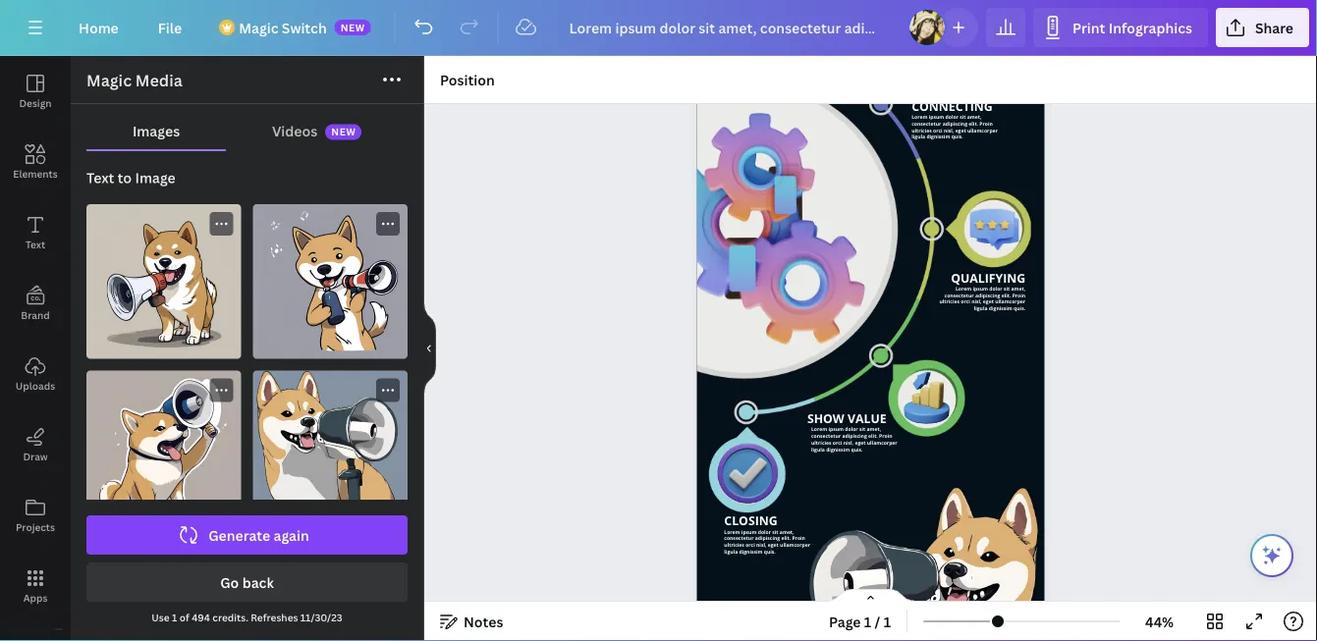 Task type: vqa. For each thing, say whether or not it's contained in the screenshot.
Top Level Navigation element
no



Task type: describe. For each thing, give the bounding box(es) containing it.
brand
[[21, 308, 50, 322]]

ultricies down show
[[811, 440, 831, 447]]

quis. down show value
[[851, 446, 863, 453]]

generate again
[[208, 526, 309, 545]]

dignissim down qualifying
[[989, 306, 1012, 313]]

design button
[[0, 56, 71, 127]]

eget down connecting
[[955, 127, 966, 134]]

magic for magic switch
[[239, 18, 278, 37]]

eget down 'value'
[[855, 440, 866, 447]]

print infographics button
[[1033, 8, 1208, 47]]

elements button
[[0, 127, 71, 197]]

adipiscing down closing
[[755, 536, 780, 542]]

ultricies down closing
[[724, 542, 744, 549]]

11/30/23
[[300, 611, 342, 624]]

value
[[847, 411, 886, 427]]

nisl, down connecting
[[944, 127, 954, 134]]

videos
[[272, 121, 317, 140]]

position button
[[432, 64, 503, 95]]

apps
[[23, 591, 48, 605]]

nisl, down closing
[[756, 542, 766, 549]]

go
[[220, 573, 239, 592]]

ultricies down qualifying
[[939, 299, 959, 306]]

canva assistant image
[[1260, 544, 1284, 568]]

ligula down closing
[[724, 549, 738, 556]]

share button
[[1216, 8, 1309, 47]]

again
[[274, 526, 309, 545]]

file button
[[142, 8, 198, 47]]

44%
[[1145, 612, 1174, 631]]

orci down closing
[[745, 542, 755, 549]]

uploads button
[[0, 339, 71, 410]]

notes button
[[432, 606, 511, 637]]

orci down connecting
[[933, 127, 942, 134]]

image
[[135, 168, 175, 187]]

projects
[[16, 521, 55, 534]]

magic for magic media
[[86, 70, 132, 91]]

file
[[158, 18, 182, 37]]

print infographics
[[1073, 18, 1192, 37]]

uploads
[[16, 379, 55, 392]]

1 for /
[[864, 612, 871, 631]]

switch
[[282, 18, 327, 37]]

/
[[875, 612, 880, 631]]

ligula down connecting
[[912, 134, 925, 141]]

credits.
[[212, 611, 248, 624]]

nisl, down qualifying
[[971, 299, 982, 306]]

eget down closing
[[768, 542, 778, 549]]

back
[[242, 573, 274, 592]]

use
[[152, 611, 170, 624]]

adipiscing down show value
[[842, 433, 867, 440]]

text for text
[[25, 238, 45, 251]]

dignissim down show value
[[826, 446, 850, 453]]

brand button
[[0, 268, 71, 339]]

text for text to image
[[86, 168, 114, 187]]

adipiscing down connecting
[[942, 121, 967, 128]]

show
[[807, 411, 844, 427]]

share
[[1255, 18, 1293, 37]]

494
[[192, 611, 210, 624]]

1 vertical spatial new
[[331, 125, 356, 139]]

text button
[[0, 197, 71, 268]]

generate again button
[[86, 516, 408, 555]]

consectetur down qualifying
[[944, 292, 974, 299]]

text to image
[[86, 168, 175, 187]]



Task type: locate. For each thing, give the bounding box(es) containing it.
consectetur down show
[[811, 433, 841, 440]]

lorem ipsum dolor sit amet, consectetur adipiscing elit. proin ultricies orci nisl, eget ullamcorper ligula dignissim quis.
[[912, 114, 998, 141], [939, 286, 1025, 313], [811, 427, 897, 453], [724, 529, 810, 556]]

go back
[[220, 573, 274, 592]]

new right switch on the top left of the page
[[340, 21, 365, 34]]

quis. down qualifying
[[1014, 306, 1025, 313]]

1 vertical spatial text
[[25, 238, 45, 251]]

orci down qualifying
[[961, 299, 970, 306]]

nisl, down show value
[[843, 440, 853, 447]]

apps button
[[0, 551, 71, 622]]

ligula down qualifying
[[974, 306, 987, 313]]

design
[[19, 96, 52, 110]]

generate
[[208, 526, 270, 545]]

media
[[135, 70, 182, 91]]

go back button
[[86, 563, 408, 602]]

quis.
[[951, 134, 963, 141], [1014, 306, 1025, 313], [851, 446, 863, 453], [764, 549, 776, 556]]

dignissim down connecting
[[926, 134, 950, 141]]

ultricies down connecting
[[912, 127, 932, 134]]

0 vertical spatial text
[[86, 168, 114, 187]]

amet,
[[967, 114, 981, 121], [1011, 286, 1025, 293], [867, 427, 881, 433], [780, 529, 794, 536]]

magic left switch on the top left of the page
[[239, 18, 278, 37]]

44% button
[[1128, 606, 1191, 637]]

magic
[[239, 18, 278, 37], [86, 70, 132, 91]]

0 horizontal spatial 1
[[172, 611, 177, 624]]

side panel tab list
[[0, 56, 71, 641]]

dolor
[[945, 114, 958, 121], [989, 286, 1002, 293], [845, 427, 858, 433], [758, 529, 771, 536]]

proin
[[979, 121, 993, 128], [1012, 292, 1025, 299], [879, 433, 892, 440], [792, 536, 805, 542]]

draw button
[[0, 410, 71, 480]]

new
[[340, 21, 365, 34], [331, 125, 356, 139]]

sit
[[960, 114, 966, 121], [1004, 286, 1010, 293], [859, 427, 865, 433], [772, 529, 778, 536]]

1 left /
[[864, 612, 871, 631]]

images button
[[86, 112, 226, 149]]

1 horizontal spatial text
[[86, 168, 114, 187]]

eget down qualifying
[[983, 299, 994, 306]]

infographics
[[1109, 18, 1192, 37]]

quis. down closing
[[764, 549, 776, 556]]

qualifying
[[951, 270, 1025, 286]]

shiba inu speaking into a megaphone image
[[86, 204, 241, 359], [253, 204, 408, 359], [86, 371, 241, 525], [253, 371, 408, 525]]

ligula down show
[[811, 446, 825, 453]]

show pages image
[[824, 588, 918, 604]]

orci
[[933, 127, 942, 134], [961, 299, 970, 306], [833, 440, 842, 447], [745, 542, 755, 549]]

print
[[1073, 18, 1105, 37]]

new right videos
[[331, 125, 356, 139]]

position
[[440, 70, 495, 89]]

magic left media at the top
[[86, 70, 132, 91]]

images
[[133, 121, 180, 140]]

connecting
[[912, 98, 992, 115]]

1 vertical spatial magic
[[86, 70, 132, 91]]

1 horizontal spatial magic
[[239, 18, 278, 37]]

ullamcorper
[[967, 127, 998, 134], [995, 299, 1025, 306], [867, 440, 897, 447], [780, 542, 810, 549]]

use 1 of 494 credits. refreshes 11/30/23
[[152, 611, 342, 624]]

closing
[[724, 513, 777, 530]]

0 vertical spatial magic
[[239, 18, 278, 37]]

1
[[172, 611, 177, 624], [864, 612, 871, 631], [884, 612, 891, 631]]

refreshes
[[251, 611, 298, 624]]

main menu bar
[[0, 0, 1317, 56]]

page
[[829, 612, 861, 631]]

adipiscing
[[942, 121, 967, 128], [975, 292, 1000, 299], [842, 433, 867, 440], [755, 536, 780, 542]]

consectetur down closing
[[724, 536, 754, 542]]

home
[[79, 18, 119, 37]]

text
[[86, 168, 114, 187], [25, 238, 45, 251]]

eget
[[955, 127, 966, 134], [983, 299, 994, 306], [855, 440, 866, 447], [768, 542, 778, 549]]

1 right /
[[884, 612, 891, 631]]

new inside main menu bar
[[340, 21, 365, 34]]

consectetur
[[912, 121, 941, 128], [944, 292, 974, 299], [811, 433, 841, 440], [724, 536, 754, 542]]

0 vertical spatial new
[[340, 21, 365, 34]]

0 horizontal spatial text
[[25, 238, 45, 251]]

page 1 / 1
[[829, 612, 891, 631]]

dignissim down closing
[[739, 549, 762, 556]]

Design title text field
[[553, 8, 900, 47]]

nisl,
[[944, 127, 954, 134], [971, 299, 982, 306], [843, 440, 853, 447], [756, 542, 766, 549]]

lorem
[[912, 114, 927, 121], [955, 286, 971, 293], [811, 427, 827, 433], [724, 529, 740, 536]]

ligula
[[912, 134, 925, 141], [974, 306, 987, 313], [811, 446, 825, 453], [724, 549, 738, 556]]

orci down show value
[[833, 440, 842, 447]]

projects button
[[0, 480, 71, 551]]

text inside button
[[25, 238, 45, 251]]

1 horizontal spatial 1
[[864, 612, 871, 631]]

text left to at the top
[[86, 168, 114, 187]]

ipsum
[[929, 114, 944, 121], [973, 286, 988, 293], [828, 427, 844, 433], [741, 529, 757, 536]]

hide image
[[423, 302, 436, 396]]

adipiscing down qualifying
[[975, 292, 1000, 299]]

elit.
[[969, 121, 978, 128], [1001, 292, 1011, 299], [868, 433, 878, 440], [781, 536, 791, 542]]

magic media
[[86, 70, 182, 91]]

notes
[[464, 612, 503, 631]]

ultricies
[[912, 127, 932, 134], [939, 299, 959, 306], [811, 440, 831, 447], [724, 542, 744, 549]]

home link
[[63, 8, 134, 47]]

of
[[179, 611, 189, 624]]

2 horizontal spatial 1
[[884, 612, 891, 631]]

audio image
[[0, 637, 71, 641]]

draw
[[23, 450, 48, 463]]

1 left of
[[172, 611, 177, 624]]

dignissim
[[926, 134, 950, 141], [989, 306, 1012, 313], [826, 446, 850, 453], [739, 549, 762, 556]]

elements
[[13, 167, 58, 180]]

magic switch
[[239, 18, 327, 37]]

to
[[118, 168, 132, 187]]

1 for of
[[172, 611, 177, 624]]

magic inside main menu bar
[[239, 18, 278, 37]]

quis. down connecting
[[951, 134, 963, 141]]

text up brand button
[[25, 238, 45, 251]]

consectetur down connecting
[[912, 121, 941, 128]]

0 horizontal spatial magic
[[86, 70, 132, 91]]

show value
[[807, 411, 886, 427]]



